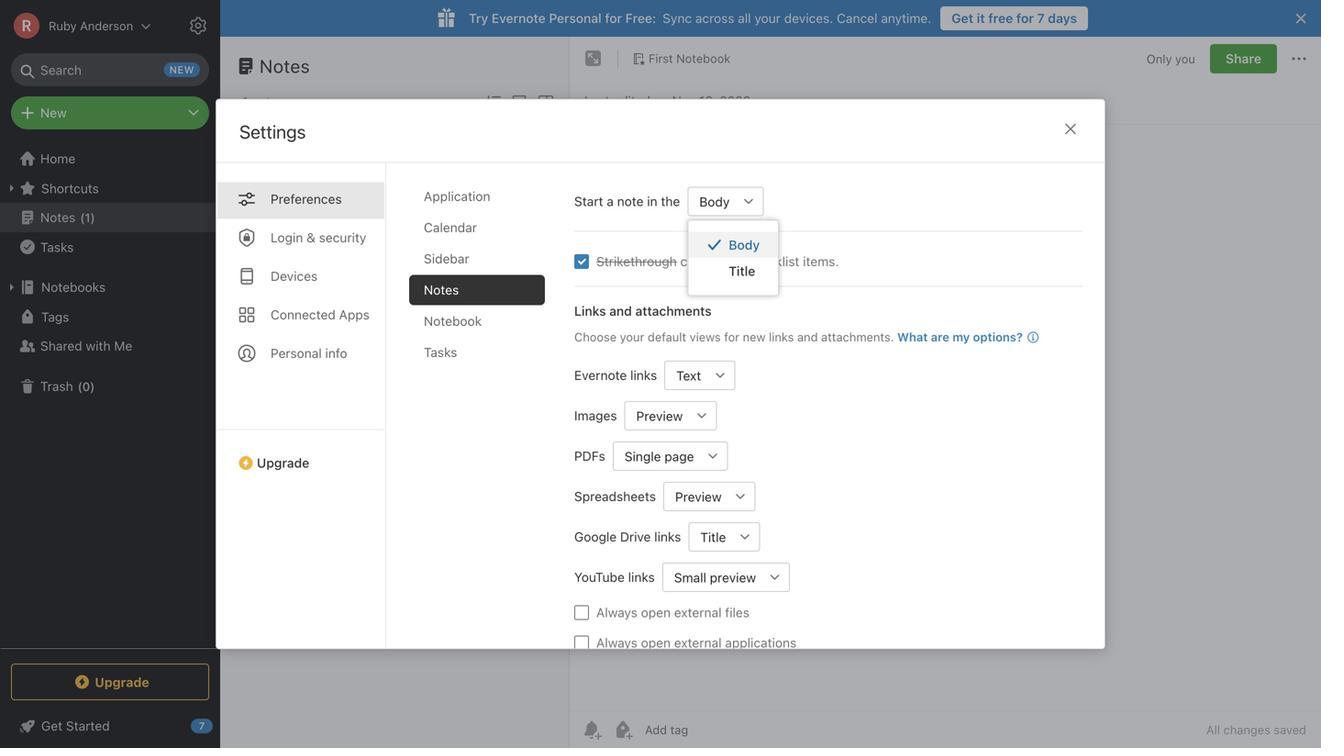 Task type: locate. For each thing, give the bounding box(es) containing it.
always right always open external applications option
[[597, 635, 638, 650]]

1 vertical spatial notes
[[40, 210, 75, 225]]

trash ( 0 )
[[40, 379, 95, 394]]

sync
[[663, 11, 692, 26]]

personal up expand note image
[[549, 11, 602, 26]]

notes inside tab
[[424, 282, 459, 297]]

title inside button
[[701, 529, 726, 545]]

0 vertical spatial your
[[755, 11, 781, 26]]

Always open external applications checkbox
[[575, 636, 589, 650]]

notebook down try evernote personal for free: sync across all your devices. cancel anytime.
[[677, 51, 731, 65]]

free
[[989, 11, 1014, 26]]

0 horizontal spatial notes
[[40, 210, 75, 225]]

preview button up title button
[[664, 482, 727, 511]]

expand notebooks image
[[5, 280, 19, 295]]

0 horizontal spatial for
[[605, 11, 622, 26]]

dropdown list menu
[[689, 232, 779, 284]]

add tag image
[[612, 719, 634, 741]]

0 vertical spatial (
[[80, 210, 85, 224]]

1 vertical spatial (
[[78, 379, 82, 393]]

1 vertical spatial evernote
[[575, 368, 627, 383]]

preview up title button
[[676, 489, 722, 504]]

0 vertical spatial evernote
[[492, 11, 546, 26]]

application tab
[[409, 181, 545, 212]]

1 horizontal spatial and
[[798, 330, 818, 344]]

) down "shortcuts" button
[[90, 210, 95, 224]]

links
[[575, 303, 606, 319]]

note list element
[[220, 37, 570, 748]]

title up small preview button
[[701, 529, 726, 545]]

1 vertical spatial personal
[[271, 346, 322, 361]]

you
[[1176, 52, 1196, 65]]

0 vertical spatial preview button
[[625, 401, 688, 431]]

0 vertical spatial open
[[641, 605, 671, 620]]

title down body menu item
[[729, 263, 756, 279]]

note up settings
[[252, 94, 278, 109]]

0 vertical spatial )
[[90, 210, 95, 224]]

0 vertical spatial preview
[[637, 408, 683, 423]]

0 vertical spatial external
[[675, 605, 722, 620]]

days
[[1049, 11, 1078, 26]]

external down the always open external files on the bottom of page
[[675, 635, 722, 650]]

your right all
[[755, 11, 781, 26]]

notebook tab
[[409, 306, 545, 336]]

notes inside note list element
[[260, 55, 310, 77]]

16,
[[699, 93, 717, 108]]

cheese
[[343, 161, 388, 176]]

1 horizontal spatial a
[[607, 194, 614, 209]]

external for files
[[675, 605, 722, 620]]

0 horizontal spatial tab list
[[217, 163, 386, 649]]

list
[[296, 142, 318, 157]]

try evernote personal for free: sync across all your devices. cancel anytime.
[[469, 11, 932, 26]]

tab list
[[217, 163, 386, 649], [409, 181, 560, 649]]

body link
[[689, 232, 779, 258]]

1 horizontal spatial personal
[[549, 11, 602, 26]]

notes down the sidebar on the left of the page
[[424, 282, 459, 297]]

&
[[307, 230, 316, 245]]

1 ) from the top
[[90, 210, 95, 224]]

minutes
[[275, 200, 316, 213]]

title
[[729, 263, 756, 279], [701, 529, 726, 545]]

0 vertical spatial and
[[610, 303, 632, 319]]

0 horizontal spatial evernote
[[492, 11, 546, 26]]

connected
[[271, 307, 336, 322]]

tasks button
[[0, 232, 219, 262]]

for
[[605, 11, 622, 26], [1017, 11, 1034, 26], [724, 330, 740, 344]]

attachments.
[[822, 330, 895, 344]]

0 horizontal spatial 1
[[85, 210, 90, 224]]

1 inside notes ( 1 )
[[85, 210, 90, 224]]

devices.
[[785, 11, 834, 26]]

for left free:
[[605, 11, 622, 26]]

1 horizontal spatial notebook
[[677, 51, 731, 65]]

1 vertical spatial and
[[798, 330, 818, 344]]

0 horizontal spatial upgrade button
[[11, 664, 209, 700]]

your down links and attachments
[[620, 330, 645, 344]]

(
[[80, 210, 85, 224], [78, 379, 82, 393]]

for inside button
[[1017, 11, 1034, 26]]

and right links
[[610, 303, 632, 319]]

( inside the trash ( 0 )
[[78, 379, 82, 393]]

1 vertical spatial tasks
[[424, 345, 457, 360]]

tasks down notes ( 1 )
[[40, 239, 74, 254]]

always
[[597, 605, 638, 620], [597, 635, 638, 650]]

0 horizontal spatial your
[[620, 330, 645, 344]]

1 horizontal spatial upgrade
[[257, 455, 310, 470]]

0 vertical spatial body
[[700, 194, 730, 209]]

0
[[82, 379, 90, 393]]

single page
[[625, 449, 694, 464]]

1 horizontal spatial title
[[729, 263, 756, 279]]

0 vertical spatial notes
[[260, 55, 310, 77]]

0 horizontal spatial a
[[244, 200, 250, 213]]

login
[[271, 230, 303, 245]]

small
[[674, 570, 707, 585]]

note left in
[[617, 194, 644, 209]]

tree
[[0, 144, 220, 647]]

Note Editor text field
[[570, 125, 1322, 710]]

0 vertical spatial upgrade button
[[217, 429, 386, 478]]

apps
[[339, 307, 370, 322]]

0 vertical spatial tasks
[[40, 239, 74, 254]]

0 vertical spatial title
[[729, 263, 756, 279]]

preview
[[637, 408, 683, 423], [676, 489, 722, 504]]

preview for spreadsheets
[[676, 489, 722, 504]]

0 vertical spatial note
[[252, 94, 278, 109]]

0 horizontal spatial tasks
[[40, 239, 74, 254]]

grocery list milk eggs sugar cheese
[[244, 142, 388, 176]]

1 vertical spatial preview
[[676, 489, 722, 504]]

evernote down choose
[[575, 368, 627, 383]]

( inside notes ( 1 )
[[80, 210, 85, 224]]

1 horizontal spatial tasks
[[424, 345, 457, 360]]

) inside the trash ( 0 )
[[90, 379, 95, 393]]

are
[[931, 330, 950, 344]]

ago
[[319, 200, 339, 213]]

choose your default views for new links and attachments.
[[575, 330, 895, 344]]

2 always from the top
[[597, 635, 638, 650]]

attachments
[[636, 303, 712, 319]]

1 horizontal spatial notes
[[260, 55, 310, 77]]

2 open from the top
[[641, 635, 671, 650]]

2 vertical spatial notes
[[424, 282, 459, 297]]

preview up single page
[[637, 408, 683, 423]]

None search field
[[24, 53, 196, 86]]

0 horizontal spatial upgrade
[[95, 674, 149, 690]]

1 external from the top
[[675, 605, 722, 620]]

preview button for spreadsheets
[[664, 482, 727, 511]]

1 vertical spatial preview button
[[664, 482, 727, 511]]

2 ) from the top
[[90, 379, 95, 393]]

2 external from the top
[[675, 635, 722, 650]]

tab list containing preferences
[[217, 163, 386, 649]]

choose
[[575, 330, 617, 344]]

changes
[[1224, 723, 1271, 737]]

a right start
[[607, 194, 614, 209]]

1 up settings
[[242, 94, 248, 109]]

title link
[[689, 258, 779, 284]]

home
[[40, 151, 75, 166]]

links
[[769, 330, 794, 344], [631, 368, 657, 383], [655, 529, 681, 544], [629, 570, 655, 585]]

( right trash
[[78, 379, 82, 393]]

1 vertical spatial upgrade button
[[11, 664, 209, 700]]

1 vertical spatial 1
[[85, 210, 90, 224]]

2023
[[720, 93, 751, 108]]

notebook down 'notes' tab on the top left
[[424, 313, 482, 329]]

0 vertical spatial 1
[[242, 94, 248, 109]]

saved
[[1274, 723, 1307, 737]]

1 horizontal spatial for
[[724, 330, 740, 344]]

evernote right try
[[492, 11, 546, 26]]

1 vertical spatial external
[[675, 635, 722, 650]]

1 vertical spatial always
[[597, 635, 638, 650]]

open up always open external applications
[[641, 605, 671, 620]]

tab list containing application
[[409, 181, 560, 649]]

tasks down notebook tab
[[424, 345, 457, 360]]

notes
[[260, 55, 310, 77], [40, 210, 75, 225], [424, 282, 459, 297]]

2 horizontal spatial for
[[1017, 11, 1034, 26]]

notebook inside button
[[677, 51, 731, 65]]

shortcuts button
[[0, 173, 219, 203]]

body up title link
[[729, 237, 760, 252]]

personal down connected
[[271, 346, 322, 361]]

1 down "shortcuts"
[[85, 210, 90, 224]]

small preview button
[[663, 563, 761, 592]]

for for free:
[[605, 11, 622, 26]]

external up always open external applications
[[675, 605, 722, 620]]

text
[[677, 368, 702, 383]]

1 inside note list element
[[242, 94, 248, 109]]

for left new
[[724, 330, 740, 344]]

try
[[469, 11, 489, 26]]

and left attachments. in the top of the page
[[798, 330, 818, 344]]

anytime.
[[881, 11, 932, 26]]

1 vertical spatial title
[[701, 529, 726, 545]]

1 vertical spatial note
[[617, 194, 644, 209]]

login & security
[[271, 230, 367, 245]]

)
[[90, 210, 95, 224], [90, 379, 95, 393]]

tasks
[[40, 239, 74, 254], [424, 345, 457, 360]]

body inside body button
[[700, 194, 730, 209]]

1 horizontal spatial note
[[617, 194, 644, 209]]

0 vertical spatial notebook
[[677, 51, 731, 65]]

youtube
[[575, 570, 625, 585]]

( for notes
[[80, 210, 85, 224]]

1 vertical spatial )
[[90, 379, 95, 393]]

across
[[696, 11, 735, 26]]

notes up 1 note
[[260, 55, 310, 77]]

files
[[726, 605, 750, 620]]

a inside note list element
[[244, 200, 250, 213]]

1 vertical spatial open
[[641, 635, 671, 650]]

external for applications
[[675, 635, 722, 650]]

personal inside tab list
[[271, 346, 322, 361]]

) inside notes ( 1 )
[[90, 210, 95, 224]]

a left few
[[244, 200, 250, 213]]

notes down "shortcuts"
[[40, 210, 75, 225]]

2 horizontal spatial notes
[[424, 282, 459, 297]]

body right the
[[700, 194, 730, 209]]

1 horizontal spatial 1
[[242, 94, 248, 109]]

and
[[610, 303, 632, 319], [798, 330, 818, 344]]

0 vertical spatial personal
[[549, 11, 602, 26]]

preview button up single page button
[[625, 401, 688, 431]]

open down the always open external files on the bottom of page
[[641, 635, 671, 650]]

1 always from the top
[[597, 605, 638, 620]]

edited
[[613, 93, 651, 108]]

evernote links
[[575, 368, 657, 383]]

1 horizontal spatial tab list
[[409, 181, 560, 649]]

get
[[952, 11, 974, 26]]

links down the drive
[[629, 570, 655, 585]]

preview for images
[[637, 408, 683, 423]]

1 vertical spatial notebook
[[424, 313, 482, 329]]

always right the always open external files checkbox
[[597, 605, 638, 620]]

0 horizontal spatial personal
[[271, 346, 322, 361]]

1 open from the top
[[641, 605, 671, 620]]

cancel
[[837, 11, 878, 26]]

note
[[252, 94, 278, 109], [617, 194, 644, 209]]

0 vertical spatial always
[[597, 605, 638, 620]]

single
[[625, 449, 661, 464]]

1 horizontal spatial upgrade button
[[217, 429, 386, 478]]

body menu item
[[689, 232, 779, 258]]

for left "7"
[[1017, 11, 1034, 26]]

tree containing home
[[0, 144, 220, 647]]

1 vertical spatial body
[[729, 237, 760, 252]]

0 horizontal spatial title
[[701, 529, 726, 545]]

add a reminder image
[[581, 719, 603, 741]]

) right trash
[[90, 379, 95, 393]]

1 vertical spatial upgrade
[[95, 674, 149, 690]]

0 horizontal spatial notebook
[[424, 313, 482, 329]]

personal
[[549, 11, 602, 26], [271, 346, 322, 361]]

links right new
[[769, 330, 794, 344]]

( down "shortcuts"
[[80, 210, 85, 224]]

note window element
[[570, 37, 1322, 748]]

new
[[40, 105, 67, 120]]



Task type: vqa. For each thing, say whether or not it's contained in the screenshot.
Main Element
no



Task type: describe. For each thing, give the bounding box(es) containing it.
Search text field
[[24, 53, 196, 86]]

upgrade button inside tab list
[[217, 429, 386, 478]]

always open external applications
[[597, 635, 797, 650]]

spreadsheets
[[575, 489, 656, 504]]

notebooks link
[[0, 273, 219, 302]]

items.
[[803, 254, 839, 269]]

only
[[1147, 52, 1173, 65]]

Choose default view option for Images field
[[625, 401, 717, 431]]

eggs
[[272, 161, 301, 176]]

Start a new note in the body or title. field
[[688, 187, 764, 216]]

calendar tab
[[409, 213, 545, 243]]

personal info
[[271, 346, 347, 361]]

the
[[661, 194, 680, 209]]

free:
[[626, 11, 656, 26]]

strikethrough completed checklist items.
[[597, 254, 839, 269]]

always for always open external files
[[597, 605, 638, 620]]

milk
[[244, 161, 268, 176]]

it
[[977, 11, 986, 26]]

drive
[[620, 529, 651, 544]]

connected apps
[[271, 307, 370, 322]]

tab list for start a note in the
[[409, 181, 560, 649]]

a few minutes ago
[[244, 200, 339, 213]]

sidebar
[[424, 251, 470, 266]]

page
[[665, 449, 694, 464]]

all
[[1207, 723, 1221, 737]]

1 horizontal spatial your
[[755, 11, 781, 26]]

calendar
[[424, 220, 477, 235]]

Select422 checkbox
[[575, 254, 589, 269]]

Choose default view option for PDFs field
[[613, 442, 728, 471]]

sidebar tab
[[409, 244, 545, 274]]

first notebook button
[[626, 46, 737, 72]]

in
[[647, 194, 658, 209]]

trash
[[40, 379, 73, 394]]

tasks tab
[[409, 337, 545, 368]]

open for always open external applications
[[641, 635, 671, 650]]

new button
[[11, 96, 209, 129]]

shared with me
[[40, 338, 132, 353]]

start a note in the
[[575, 194, 680, 209]]

0 horizontal spatial and
[[610, 303, 632, 319]]

what are my options?
[[898, 330, 1023, 344]]

start
[[575, 194, 604, 209]]

preferences
[[271, 191, 342, 207]]

preview button for images
[[625, 401, 688, 431]]

0 vertical spatial upgrade
[[257, 455, 310, 470]]

grocery
[[244, 142, 293, 157]]

expand note image
[[583, 48, 605, 70]]

what
[[898, 330, 928, 344]]

title inside dropdown list menu
[[729, 263, 756, 279]]

share button
[[1211, 44, 1278, 73]]

Choose default view option for YouTube links field
[[663, 563, 790, 592]]

0 horizontal spatial note
[[252, 94, 278, 109]]

tasks inside tasks tab
[[424, 345, 457, 360]]

google drive links
[[575, 529, 681, 544]]

links left text 'button'
[[631, 368, 657, 383]]

body inside body link
[[729, 237, 760, 252]]

close image
[[1060, 118, 1082, 140]]

notes tab
[[409, 275, 545, 305]]

Always open external files checkbox
[[575, 605, 589, 620]]

tags
[[41, 309, 69, 324]]

open for always open external files
[[641, 605, 671, 620]]

links right the drive
[[655, 529, 681, 544]]

views
[[690, 330, 721, 344]]

small preview
[[674, 570, 756, 585]]

Choose default view option for Google Drive links field
[[689, 522, 760, 552]]

notes ( 1 )
[[40, 210, 95, 225]]

title button
[[689, 522, 731, 552]]

new
[[743, 330, 766, 344]]

single page button
[[613, 442, 699, 471]]

1 vertical spatial your
[[620, 330, 645, 344]]

tags button
[[0, 302, 219, 331]]

with
[[86, 338, 111, 353]]

completed
[[681, 254, 744, 269]]

all changes saved
[[1207, 723, 1307, 737]]

options?
[[974, 330, 1023, 344]]

7
[[1038, 11, 1045, 26]]

tasks inside tasks button
[[40, 239, 74, 254]]

devices
[[271, 268, 318, 284]]

for for 7
[[1017, 11, 1034, 26]]

me
[[114, 338, 132, 353]]

links and attachments
[[575, 303, 712, 319]]

tab list for application
[[217, 163, 386, 649]]

always for always open external applications
[[597, 635, 638, 650]]

sugar
[[305, 161, 340, 176]]

settings image
[[187, 15, 209, 37]]

images
[[575, 408, 617, 423]]

default
[[648, 330, 687, 344]]

body button
[[688, 187, 735, 216]]

first
[[649, 51, 673, 65]]

my
[[953, 330, 970, 344]]

Choose default view option for Spreadsheets field
[[664, 482, 756, 511]]

application
[[424, 189, 491, 204]]

settings
[[240, 121, 306, 142]]

Choose default view option for Evernote links field
[[665, 361, 736, 390]]

nov
[[673, 93, 696, 108]]

home link
[[0, 144, 220, 173]]

last
[[585, 93, 610, 108]]

text button
[[665, 361, 706, 390]]

1 horizontal spatial evernote
[[575, 368, 627, 383]]

shortcuts
[[41, 181, 99, 196]]

youtube links
[[575, 570, 655, 585]]

only you
[[1147, 52, 1196, 65]]

( for trash
[[78, 379, 82, 393]]

strikethrough
[[597, 254, 677, 269]]

last edited on nov 16, 2023
[[585, 93, 751, 108]]

info
[[325, 346, 347, 361]]

applications
[[726, 635, 797, 650]]

always open external files
[[597, 605, 750, 620]]

shared
[[40, 338, 82, 353]]

) for notes
[[90, 210, 95, 224]]

preview
[[710, 570, 756, 585]]

pdfs
[[575, 448, 606, 464]]

) for trash
[[90, 379, 95, 393]]

notebook inside tab
[[424, 313, 482, 329]]

first notebook
[[649, 51, 731, 65]]

checklist
[[747, 254, 800, 269]]

get it free for 7 days
[[952, 11, 1078, 26]]

1 note
[[242, 94, 278, 109]]



